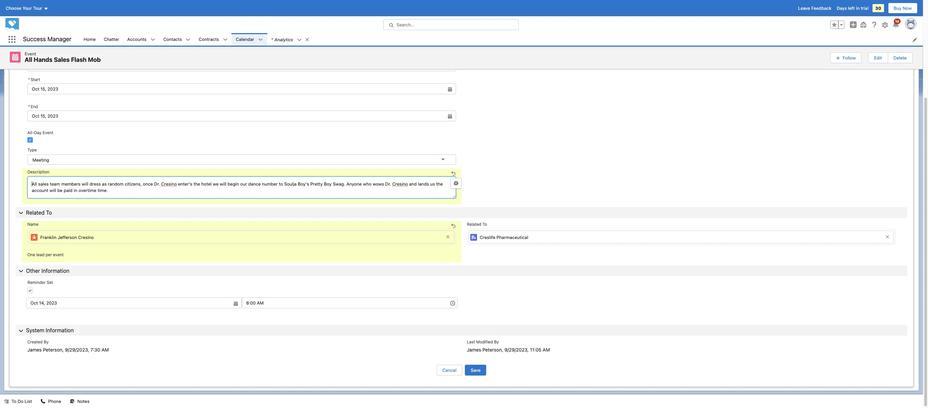 Task type: vqa. For each thing, say whether or not it's contained in the screenshot.
text default icon inside the Phone button
yes



Task type: locate. For each thing, give the bounding box(es) containing it.
1 peterson from the left
[[43, 347, 62, 353]]

event
[[25, 51, 36, 57], [43, 130, 53, 135]]

* end
[[28, 104, 38, 109]]

1 horizontal spatial am
[[543, 347, 550, 353]]

accounts link
[[123, 33, 150, 46]]

franklin jefferson cresino link
[[29, 231, 454, 244]]

0 vertical spatial related to
[[26, 210, 52, 216]]

2 peterson from the left
[[482, 347, 502, 353]]

delete button
[[888, 53, 912, 63]]

text default image
[[305, 37, 310, 42], [150, 37, 155, 42], [223, 37, 228, 42], [258, 37, 263, 42], [41, 399, 45, 404]]

home
[[84, 36, 96, 42]]

follow
[[843, 55, 856, 60]]

1 vertical spatial related to
[[467, 222, 487, 227]]

0 horizontal spatial calendar
[[26, 7, 48, 13]]

per
[[46, 252, 52, 258]]

trial
[[861, 5, 869, 11]]

am
[[102, 347, 109, 353], [543, 347, 550, 353]]

analytics
[[274, 37, 293, 42]]

accounts
[[127, 36, 146, 42]]

1 vertical spatial event
[[43, 130, 53, 135]]

creslife pharmaceutical
[[480, 235, 528, 240]]

calendar up * subject
[[26, 7, 48, 13]]

1 horizontal spatial peterson
[[482, 347, 502, 353]]

0 vertical spatial calendar
[[26, 7, 48, 13]]

text default image right analytics
[[305, 37, 310, 42]]

* left subject
[[28, 20, 30, 25]]

0 horizontal spatial by
[[44, 340, 49, 345]]

to left do
[[12, 399, 16, 404]]

1 vertical spatial related
[[467, 222, 481, 227]]

contracts
[[199, 36, 219, 42]]

edit
[[874, 55, 882, 60]]

0 horizontal spatial peterson
[[43, 347, 62, 353]]

1 james from the left
[[27, 347, 42, 353]]

text default image inside contracts "list item"
[[223, 37, 228, 42]]

text default image right accounts
[[150, 37, 155, 42]]

chatter link
[[100, 33, 123, 46]]

text default image for contracts
[[223, 37, 228, 42]]

1 horizontal spatial 9/29/2023,
[[505, 347, 529, 353]]

2 9/29/2023, from the left
[[505, 347, 529, 353]]

0 horizontal spatial am
[[102, 347, 109, 353]]

related up name
[[26, 210, 45, 216]]

text default image inside 'contacts' list item
[[186, 37, 191, 42]]

2 , from the left
[[502, 347, 503, 353]]

james
[[27, 347, 42, 353], [467, 347, 481, 353]]

am right 11:05
[[543, 347, 550, 353]]

text default image right contracts
[[223, 37, 228, 42]]

modified
[[476, 340, 493, 345]]

* for *
[[467, 19, 469, 24]]

to up creslife
[[483, 222, 487, 227]]

* for * end
[[28, 104, 30, 109]]

now
[[903, 5, 912, 11]]

1 by from the left
[[44, 340, 49, 345]]

calendar inside list item
[[236, 36, 254, 42]]

sales
[[54, 56, 70, 63]]

2 by from the left
[[494, 340, 499, 345]]

related to up name
[[26, 210, 52, 216]]

text default image inside accounts list item
[[150, 37, 155, 42]]

calendar up location text box
[[236, 36, 254, 42]]

event
[[53, 252, 64, 258]]

meeting
[[32, 157, 49, 163]]

leave feedback link
[[798, 5, 832, 11]]

information up set
[[41, 268, 69, 274]]

1 vertical spatial information
[[46, 328, 74, 334]]

1 vertical spatial calendar
[[236, 36, 254, 42]]

by inside last modified by james peterson , 9/29/2023, 11:05 am
[[494, 340, 499, 345]]

assigned to
[[470, 19, 493, 24]]

calendar for calendar details
[[26, 7, 48, 13]]

notes button
[[66, 395, 94, 408]]

0 horizontal spatial related
[[26, 210, 45, 216]]

contacts list item
[[159, 33, 195, 46]]

franklin jefferson cresino
[[40, 235, 94, 240]]

james down created
[[27, 347, 42, 353]]

1 horizontal spatial related to
[[467, 222, 487, 227]]

other
[[26, 268, 40, 274]]

0 vertical spatial event
[[25, 51, 36, 57]]

0 horizontal spatial 9/29/2023,
[[65, 347, 89, 353]]

information
[[41, 268, 69, 274], [46, 328, 74, 334]]

0 vertical spatial information
[[41, 268, 69, 274]]

list item
[[267, 33, 313, 46]]

,
[[62, 347, 64, 353], [502, 347, 503, 353]]

phone button
[[37, 395, 65, 408]]

related to up creslife
[[467, 222, 487, 227]]

1 , from the left
[[62, 347, 64, 353]]

text default image inside calendar list item
[[258, 37, 263, 42]]

days left in trial
[[837, 5, 869, 11]]

9/29/2023, left 11:05
[[505, 347, 529, 353]]

lead
[[36, 252, 44, 258]]

am right 7:30
[[102, 347, 109, 353]]

9/29/2023,
[[65, 347, 89, 353], [505, 347, 529, 353]]

peterson down system information
[[43, 347, 62, 353]]

2 am from the left
[[543, 347, 550, 353]]

* for * analytics
[[271, 37, 273, 42]]

to inside related to dropdown button
[[46, 210, 52, 216]]

day
[[34, 130, 41, 135]]

name
[[27, 222, 39, 227]]

peterson inside last modified by james peterson , 9/29/2023, 11:05 am
[[482, 347, 502, 353]]

peterson
[[43, 347, 62, 353], [482, 347, 502, 353]]

, down system information
[[62, 347, 64, 353]]

accounts list item
[[123, 33, 159, 46]]

* left the assigned
[[467, 19, 469, 24]]

edit button
[[869, 53, 888, 63]]

description
[[27, 169, 49, 174]]

1 horizontal spatial ,
[[502, 347, 503, 353]]

am inside last modified by james peterson , 9/29/2023, 11:05 am
[[543, 347, 550, 353]]

, left 11:05
[[502, 347, 503, 353]]

text default image right contacts
[[186, 37, 191, 42]]

one lead per event
[[27, 252, 64, 258]]

11:05
[[530, 347, 541, 353]]

0 horizontal spatial related to
[[26, 210, 52, 216]]

None text field
[[27, 83, 456, 94], [242, 298, 458, 309], [27, 83, 456, 94], [242, 298, 458, 309]]

days
[[837, 5, 847, 11]]

jefferson
[[58, 235, 77, 240]]

by right modified at the bottom right of the page
[[494, 340, 499, 345]]

10
[[895, 19, 899, 23]]

1 9/29/2023, from the left
[[65, 347, 89, 353]]

text default image left notes
[[70, 399, 75, 404]]

9/29/2023, left 7:30
[[65, 347, 89, 353]]

your
[[23, 5, 32, 11]]

* left end
[[28, 104, 30, 109]]

tour
[[33, 5, 42, 11]]

0 horizontal spatial ,
[[62, 347, 64, 353]]

all-day event
[[27, 130, 53, 135]]

text default image left do
[[4, 399, 9, 404]]

information up created by james peterson , 9/29/2023, 7:30 am
[[46, 328, 74, 334]]

calendar inside "dropdown button"
[[26, 7, 48, 13]]

0 horizontal spatial james
[[27, 347, 42, 353]]

last
[[467, 340, 475, 345]]

cancel button
[[437, 365, 462, 376]]

0 horizontal spatial event
[[25, 51, 36, 57]]

1 horizontal spatial event
[[43, 130, 53, 135]]

1 horizontal spatial calendar
[[236, 36, 254, 42]]

*
[[467, 19, 469, 24], [28, 20, 30, 25], [271, 37, 273, 42], [28, 77, 30, 82], [28, 104, 30, 109]]

related down related to dropdown button
[[467, 222, 481, 227]]

* left start
[[28, 77, 30, 82]]

list
[[80, 33, 923, 46]]

related to inside dropdown button
[[26, 210, 52, 216]]

event down success
[[25, 51, 36, 57]]

2 james from the left
[[467, 347, 481, 353]]

hands
[[34, 56, 52, 63]]

text default image left the phone
[[41, 399, 45, 404]]

event right day on the left
[[43, 130, 53, 135]]

1 am from the left
[[102, 347, 109, 353]]

0 vertical spatial related
[[26, 210, 45, 216]]

text default image for calendar
[[258, 37, 263, 42]]

text default image right analytics
[[297, 37, 302, 42]]

system information button
[[16, 325, 908, 336]]

text default image left * analytics
[[258, 37, 263, 42]]

group containing follow
[[830, 52, 913, 64]]

to do list button
[[0, 395, 36, 408]]

james down last
[[467, 347, 481, 353]]

text default image inside the phone button
[[41, 399, 45, 404]]

success
[[23, 36, 46, 43]]

details
[[49, 7, 66, 13]]

text default image
[[186, 37, 191, 42], [297, 37, 302, 42], [4, 399, 9, 404], [70, 399, 75, 404]]

related to
[[26, 210, 52, 216], [467, 222, 487, 227]]

group
[[830, 21, 845, 29], [830, 52, 913, 64], [27, 75, 456, 94], [27, 102, 456, 121]]

peterson down modified at the bottom right of the page
[[482, 347, 502, 353]]

to up "franklin"
[[46, 210, 52, 216]]

related to button
[[16, 207, 908, 218]]

1 horizontal spatial james
[[467, 347, 481, 353]]

am inside created by james peterson , 9/29/2023, 7:30 am
[[102, 347, 109, 353]]

* left analytics
[[271, 37, 273, 42]]

james inside last modified by james peterson , 9/29/2023, 11:05 am
[[467, 347, 481, 353]]

one
[[27, 252, 35, 258]]

* subject
[[28, 20, 45, 25]]

choose your tour
[[6, 5, 42, 11]]

1 horizontal spatial by
[[494, 340, 499, 345]]

None text field
[[27, 111, 456, 121], [26, 298, 242, 309], [27, 111, 456, 121], [26, 298, 242, 309]]

by right created
[[44, 340, 49, 345]]

9/29/2023, inside last modified by james peterson , 9/29/2023, 11:05 am
[[505, 347, 529, 353]]



Task type: describe. For each thing, give the bounding box(es) containing it.
10 button
[[892, 19, 901, 29]]

in
[[856, 5, 860, 11]]

* analytics
[[271, 37, 293, 42]]

assigned
[[470, 19, 487, 24]]

calendar details button
[[16, 4, 908, 15]]

cancel
[[442, 368, 457, 373]]

contacts
[[163, 36, 182, 42]]

other information button
[[16, 266, 908, 276]]

search... button
[[383, 19, 519, 30]]

information for other information
[[41, 268, 69, 274]]

Description text field
[[27, 176, 456, 198]]

to right the assigned
[[488, 19, 493, 24]]

, inside created by james peterson , 9/29/2023, 7:30 am
[[62, 347, 64, 353]]

text default image inside notes button
[[70, 399, 75, 404]]

list item containing *
[[267, 33, 313, 46]]

system
[[26, 328, 44, 334]]

* for * subject
[[28, 20, 30, 25]]

contacts link
[[159, 33, 186, 46]]

home link
[[80, 33, 100, 46]]

list
[[25, 399, 32, 404]]

left
[[848, 5, 855, 11]]

list containing home
[[80, 33, 923, 46]]

buy
[[894, 5, 902, 11]]

by inside created by james peterson , 9/29/2023, 7:30 am
[[44, 340, 49, 345]]

creslife
[[480, 235, 495, 240]]

cresino
[[78, 235, 94, 240]]

* start
[[28, 77, 40, 82]]

reminder
[[27, 280, 46, 285]]

feedback
[[811, 5, 832, 11]]

calendar details
[[26, 7, 66, 13]]

event all hands sales flash mob
[[25, 51, 101, 63]]

buy now button
[[888, 3, 918, 14]]

leave
[[798, 5, 810, 11]]

information for system information
[[46, 328, 74, 334]]

save
[[471, 368, 481, 373]]

all
[[25, 56, 32, 63]]

calendar list item
[[232, 33, 267, 46]]

delete
[[894, 55, 907, 60]]

calendar for calendar
[[236, 36, 254, 42]]

do
[[18, 399, 23, 404]]

7:30
[[90, 347, 100, 353]]

Location text field
[[27, 60, 456, 71]]

All-Day Event checkbox
[[27, 137, 33, 143]]

all-
[[27, 130, 34, 135]]

subject
[[31, 20, 45, 25]]

contracts list item
[[195, 33, 232, 46]]

peterson inside created by james peterson , 9/29/2023, 7:30 am
[[43, 347, 62, 353]]

success manager
[[23, 36, 71, 43]]

chatter
[[104, 36, 119, 42]]

creslife pharmaceutical link
[[469, 231, 894, 244]]

text default image for accounts
[[150, 37, 155, 42]]

other information
[[26, 268, 69, 274]]

to do list
[[12, 399, 32, 404]]

james inside created by james peterson , 9/29/2023, 7:30 am
[[27, 347, 42, 353]]

9/29/2023, inside created by james peterson , 9/29/2023, 7:30 am
[[65, 347, 89, 353]]

leave feedback
[[798, 5, 832, 11]]

type
[[27, 147, 37, 152]]

1 horizontal spatial related
[[467, 222, 481, 227]]

created
[[27, 340, 43, 345]]

created by james peterson , 9/29/2023, 7:30 am
[[27, 340, 109, 353]]

event inside event all hands sales flash mob
[[25, 51, 36, 57]]

save button
[[465, 365, 486, 376]]

contracts link
[[195, 33, 223, 46]]

text default image inside to do list button
[[4, 399, 9, 404]]

flash
[[71, 56, 87, 63]]

meeting button
[[27, 155, 456, 165]]

mob
[[88, 56, 101, 63]]

buy now
[[894, 5, 912, 11]]

system information
[[26, 328, 74, 334]]

choose your tour button
[[5, 3, 49, 14]]

phone
[[48, 399, 61, 404]]

notes
[[77, 399, 89, 404]]

end
[[31, 104, 38, 109]]

to inside to do list button
[[12, 399, 16, 404]]

calendar link
[[232, 33, 258, 46]]

pharmaceutical
[[497, 235, 528, 240]]

* for * start
[[28, 77, 30, 82]]

choose
[[6, 5, 21, 11]]

30
[[875, 5, 881, 11]]

last modified by james peterson , 9/29/2023, 11:05 am
[[467, 340, 550, 353]]

manager
[[47, 36, 71, 43]]

reminder set
[[27, 280, 53, 285]]

search...
[[397, 22, 415, 27]]

related inside dropdown button
[[26, 210, 45, 216]]

franklin
[[40, 235, 56, 240]]

start
[[31, 77, 40, 82]]

, inside last modified by james peterson , 9/29/2023, 11:05 am
[[502, 347, 503, 353]]



